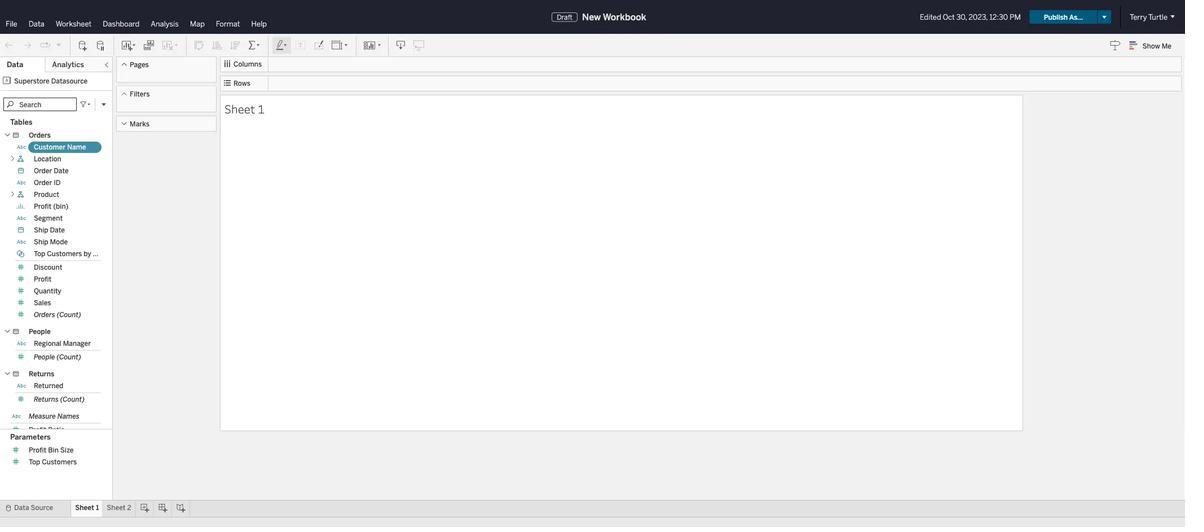 Task type: locate. For each thing, give the bounding box(es) containing it.
rows
[[234, 79, 251, 87]]

ship for ship mode
[[34, 238, 48, 246]]

data down undo icon
[[7, 60, 23, 69]]

profit down "measure"
[[29, 426, 46, 434]]

1
[[258, 101, 265, 116], [96, 504, 99, 512]]

sheet left sheet 2
[[75, 504, 94, 512]]

data up replay animation image
[[29, 19, 44, 28]]

1 vertical spatial date
[[50, 226, 65, 234]]

2
[[127, 504, 131, 512]]

Search text field
[[3, 98, 77, 111]]

ship down segment
[[34, 226, 48, 234]]

0 vertical spatial returns
[[29, 370, 54, 378]]

regional
[[34, 339, 61, 348]]

profit (bin)
[[34, 202, 68, 210]]

superstore datasource
[[14, 77, 88, 85]]

1 vertical spatial customers
[[42, 458, 77, 466]]

1 horizontal spatial 1
[[258, 101, 265, 116]]

pages
[[130, 60, 149, 69]]

1 down columns
[[258, 101, 265, 116]]

people for people (count)
[[34, 353, 55, 361]]

1 vertical spatial order
[[34, 179, 52, 187]]

sort descending image
[[230, 40, 241, 51]]

1 order from the top
[[34, 167, 52, 175]]

clear sheet image
[[161, 40, 179, 51]]

sheet
[[225, 101, 255, 116], [75, 504, 94, 512], [107, 504, 126, 512]]

profit
[[34, 202, 52, 210], [93, 250, 111, 258], [34, 275, 52, 283], [29, 426, 46, 434], [29, 446, 46, 454]]

date up id
[[54, 167, 69, 175]]

name
[[67, 143, 86, 151]]

2023,
[[969, 12, 988, 21]]

ship date
[[34, 226, 65, 234]]

customers for top customers
[[42, 458, 77, 466]]

me
[[1162, 42, 1172, 50]]

top for top customers
[[29, 458, 40, 466]]

0 horizontal spatial 1
[[96, 504, 99, 512]]

to use edit in desktop, save the workbook outside of personal space image
[[414, 40, 425, 51]]

ship
[[34, 226, 48, 234], [34, 238, 48, 246]]

order for order date
[[34, 167, 52, 175]]

(count) up 'regional manager'
[[57, 311, 81, 319]]

people down regional
[[34, 353, 55, 361]]

filters
[[130, 90, 150, 98]]

people up regional
[[29, 328, 51, 336]]

people
[[29, 328, 51, 336], [34, 353, 55, 361]]

0 vertical spatial people
[[29, 328, 51, 336]]

1 left sheet 2
[[96, 504, 99, 512]]

sheet 1 left sheet 2
[[75, 504, 99, 512]]

download image
[[396, 40, 407, 51]]

id
[[54, 179, 61, 187]]

terry turtle
[[1130, 12, 1168, 21]]

0 vertical spatial customers
[[47, 250, 82, 258]]

(count) down 'regional manager'
[[57, 353, 81, 361]]

measure names
[[29, 412, 79, 420]]

duplicate image
[[143, 40, 155, 51]]

sheet down rows
[[225, 101, 255, 116]]

top down profit bin size
[[29, 458, 40, 466]]

order for order id
[[34, 179, 52, 187]]

names
[[57, 412, 79, 420]]

profit bin size
[[29, 446, 74, 454]]

replay animation image
[[55, 41, 62, 48]]

show/hide cards image
[[363, 40, 381, 51]]

2 vertical spatial (count)
[[60, 395, 85, 403]]

orders (count)
[[34, 311, 81, 319]]

0 vertical spatial date
[[54, 167, 69, 175]]

sales
[[34, 299, 51, 307]]

people (count)
[[34, 353, 81, 361]]

quantity
[[34, 287, 61, 295]]

size
[[60, 446, 74, 454]]

totals image
[[248, 40, 261, 51]]

orders for orders
[[29, 131, 51, 139]]

0 vertical spatial order
[[34, 167, 52, 175]]

2 ship from the top
[[34, 238, 48, 246]]

1 vertical spatial top
[[29, 458, 40, 466]]

returned
[[34, 382, 63, 390]]

0 vertical spatial (count)
[[57, 311, 81, 319]]

orders up customer
[[29, 131, 51, 139]]

ship down ship date
[[34, 238, 48, 246]]

data left source at left
[[14, 504, 29, 512]]

analysis
[[151, 19, 179, 28]]

oct
[[943, 12, 955, 21]]

0 vertical spatial ship
[[34, 226, 48, 234]]

returns for returns
[[29, 370, 54, 378]]

sheet 2
[[107, 504, 131, 512]]

1 horizontal spatial sheet 1
[[225, 101, 265, 116]]

sheet 1
[[225, 101, 265, 116], [75, 504, 99, 512]]

1 vertical spatial people
[[34, 353, 55, 361]]

1 vertical spatial ship
[[34, 238, 48, 246]]

0 vertical spatial sheet 1
[[225, 101, 265, 116]]

customer name
[[34, 143, 86, 151]]

redo image
[[21, 40, 33, 51]]

1 vertical spatial orders
[[34, 311, 55, 319]]

data source
[[14, 504, 53, 512]]

data
[[29, 19, 44, 28], [7, 60, 23, 69], [14, 504, 29, 512]]

1 vertical spatial 1
[[96, 504, 99, 512]]

measure
[[29, 412, 56, 420]]

1 ship from the top
[[34, 226, 48, 234]]

profit right the by
[[93, 250, 111, 258]]

customers down mode
[[47, 250, 82, 258]]

0 vertical spatial 1
[[258, 101, 265, 116]]

profit ratio
[[29, 426, 65, 434]]

top up discount
[[34, 250, 45, 258]]

0 vertical spatial top
[[34, 250, 45, 258]]

swap rows and columns image
[[194, 40, 205, 51]]

ship for ship date
[[34, 226, 48, 234]]

date
[[54, 167, 69, 175], [50, 226, 65, 234]]

0 horizontal spatial sheet
[[75, 504, 94, 512]]

new worksheet image
[[121, 40, 137, 51]]

orders down sales
[[34, 311, 55, 319]]

sheet 1 down rows
[[225, 101, 265, 116]]

regional manager
[[34, 339, 91, 348]]

returns for returns (count)
[[34, 395, 59, 403]]

order
[[34, 167, 52, 175], [34, 179, 52, 187]]

2 horizontal spatial sheet
[[225, 101, 255, 116]]

sheet left "2"
[[107, 504, 126, 512]]

customers
[[47, 250, 82, 258], [42, 458, 77, 466]]

returns up "returned" on the left bottom of page
[[29, 370, 54, 378]]

profit down product
[[34, 202, 52, 210]]

(count) up names
[[60, 395, 85, 403]]

1 vertical spatial sheet 1
[[75, 504, 99, 512]]

1 vertical spatial (count)
[[57, 353, 81, 361]]

0 vertical spatial orders
[[29, 131, 51, 139]]

1 vertical spatial data
[[7, 60, 23, 69]]

profit up the "quantity"
[[34, 275, 52, 283]]

new workbook
[[582, 12, 647, 22]]

bin
[[48, 446, 59, 454]]

1 horizontal spatial sheet
[[107, 504, 126, 512]]

order up product
[[34, 179, 52, 187]]

top
[[34, 250, 45, 258], [29, 458, 40, 466]]

orders
[[29, 131, 51, 139], [34, 311, 55, 319]]

customers down the bin
[[42, 458, 77, 466]]

manager
[[63, 339, 91, 348]]

(count)
[[57, 311, 81, 319], [57, 353, 81, 361], [60, 395, 85, 403]]

returns
[[29, 370, 54, 378], [34, 395, 59, 403]]

publish as...
[[1044, 13, 1083, 21]]

top for top customers by profit
[[34, 250, 45, 258]]

date up mode
[[50, 226, 65, 234]]

1 vertical spatial returns
[[34, 395, 59, 403]]

order up order id
[[34, 167, 52, 175]]

fit image
[[331, 40, 349, 51]]

turtle
[[1149, 12, 1168, 21]]

help
[[251, 19, 267, 28]]

edited
[[920, 12, 942, 21]]

2 order from the top
[[34, 179, 52, 187]]

profit down parameters
[[29, 446, 46, 454]]

returns down "returned" on the left bottom of page
[[34, 395, 59, 403]]

returns (count)
[[34, 395, 85, 403]]



Task type: vqa. For each thing, say whether or not it's contained in the screenshot.
Profit
yes



Task type: describe. For each thing, give the bounding box(es) containing it.
(count) for people (count)
[[57, 353, 81, 361]]

replay animation image
[[39, 40, 51, 51]]

show me button
[[1125, 37, 1182, 54]]

source
[[31, 504, 53, 512]]

format workbook image
[[313, 40, 324, 51]]

new
[[582, 12, 601, 22]]

marks
[[130, 120, 149, 128]]

publish
[[1044, 13, 1068, 21]]

sort ascending image
[[212, 40, 223, 51]]

columns
[[234, 60, 262, 68]]

datasource
[[51, 77, 88, 85]]

data guide image
[[1110, 39, 1122, 51]]

30,
[[957, 12, 967, 21]]

profit for profit bin size
[[29, 446, 46, 454]]

2 vertical spatial data
[[14, 504, 29, 512]]

(count) for returns (count)
[[60, 395, 85, 403]]

undo image
[[3, 40, 15, 51]]

new data source image
[[77, 40, 89, 51]]

profit for profit ratio
[[29, 426, 46, 434]]

ratio
[[48, 426, 65, 434]]

date for ship date
[[50, 226, 65, 234]]

(bin)
[[53, 202, 68, 210]]

customers for top customers by profit
[[47, 250, 82, 258]]

profit for profit
[[34, 275, 52, 283]]

order id
[[34, 179, 61, 187]]

show
[[1143, 42, 1161, 50]]

(count) for orders (count)
[[57, 311, 81, 319]]

top customers by profit
[[34, 250, 111, 258]]

as...
[[1070, 13, 1083, 21]]

superstore
[[14, 77, 50, 85]]

dashboard
[[103, 19, 140, 28]]

segment
[[34, 214, 63, 222]]

ship mode
[[34, 238, 68, 246]]

tables
[[10, 118, 32, 127]]

format
[[216, 19, 240, 28]]

highlight image
[[275, 40, 288, 51]]

people for people
[[29, 328, 51, 336]]

publish as... button
[[1030, 10, 1098, 24]]

terry
[[1130, 12, 1147, 21]]

show labels image
[[295, 40, 306, 51]]

location
[[34, 155, 61, 163]]

top customers
[[29, 458, 77, 466]]

show me
[[1143, 42, 1172, 50]]

collapse image
[[103, 62, 110, 68]]

pm
[[1010, 12, 1021, 21]]

0 vertical spatial data
[[29, 19, 44, 28]]

product
[[34, 190, 59, 199]]

worksheet
[[56, 19, 92, 28]]

discount
[[34, 263, 62, 271]]

0 horizontal spatial sheet 1
[[75, 504, 99, 512]]

analytics
[[52, 60, 84, 69]]

by
[[84, 250, 91, 258]]

date for order date
[[54, 167, 69, 175]]

workbook
[[603, 12, 647, 22]]

draft
[[557, 13, 573, 21]]

edited oct 30, 2023, 12:30 pm
[[920, 12, 1021, 21]]

profit for profit (bin)
[[34, 202, 52, 210]]

orders for orders (count)
[[34, 311, 55, 319]]

pause auto updates image
[[95, 40, 107, 51]]

12:30
[[990, 12, 1008, 21]]

customer
[[34, 143, 65, 151]]

parameters
[[10, 432, 51, 441]]

map
[[190, 19, 205, 28]]

order date
[[34, 167, 69, 175]]

file
[[6, 19, 17, 28]]

mode
[[50, 238, 68, 246]]



